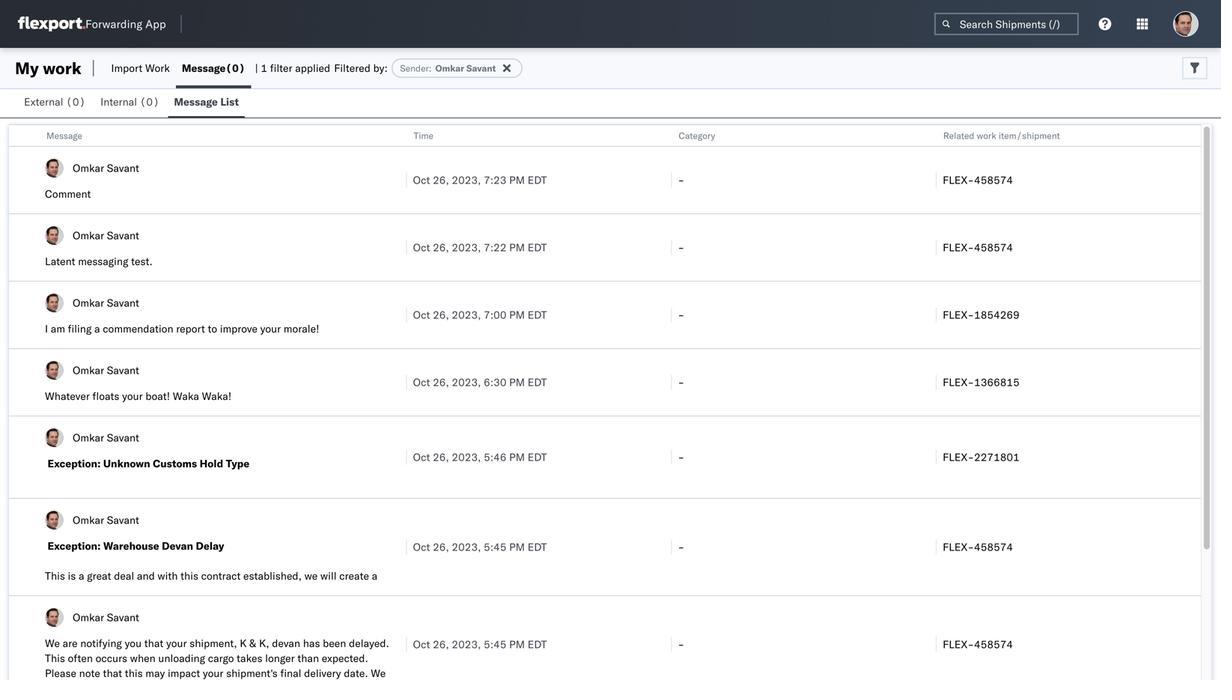 Task type: vqa. For each thing, say whether or not it's contained in the screenshot.
1st 12:59 Am Mdt, Nov 5, 2022 from the top of the page
no



Task type: locate. For each thing, give the bounding box(es) containing it.
2 omkar savant from the top
[[73, 229, 139, 242]]

report
[[176, 322, 205, 335]]

(0) right external
[[66, 95, 86, 108]]

0 vertical spatial exception:
[[48, 457, 101, 470]]

5:45
[[484, 540, 507, 554], [484, 638, 507, 651]]

this inside the this is a great deal and with this contract established, we will create a lucrative partnership.
[[45, 569, 65, 582]]

0 vertical spatial oct 26, 2023, 5:45 pm edt
[[413, 540, 547, 554]]

(0) inside button
[[66, 95, 86, 108]]

Search Shipments (/) text field
[[935, 13, 1079, 35]]

flex- 458574 for latent
[[943, 241, 1014, 254]]

sender
[[400, 63, 429, 74]]

work for related
[[977, 130, 997, 141]]

partnership.
[[88, 584, 147, 597]]

4 oct from the top
[[413, 376, 430, 389]]

1 vertical spatial this
[[125, 667, 143, 680]]

oct for hold
[[413, 451, 430, 464]]

app
[[145, 17, 166, 31]]

- for you
[[678, 638, 685, 651]]

devan
[[162, 539, 193, 552]]

with
[[158, 569, 178, 582]]

2 horizontal spatial a
[[372, 569, 378, 582]]

message left list
[[174, 95, 218, 108]]

omkar
[[436, 63, 464, 74], [73, 161, 104, 175], [73, 229, 104, 242], [73, 296, 104, 309], [73, 364, 104, 377], [73, 431, 104, 444], [73, 513, 104, 527], [73, 611, 104, 624]]

this up please
[[45, 652, 65, 665]]

message list button
[[168, 88, 245, 118]]

| 1 filter applied filtered by:
[[255, 61, 388, 75]]

5 pm from the top
[[509, 451, 525, 464]]

omkar savant up 'floats'
[[73, 364, 139, 377]]

savant right the :
[[467, 63, 496, 74]]

messaging
[[78, 255, 128, 268]]

458574 for latent
[[975, 241, 1014, 254]]

omkar for comment
[[73, 161, 104, 175]]

by:
[[373, 61, 388, 75]]

0 vertical spatial we
[[45, 637, 60, 650]]

2 oct from the top
[[413, 241, 430, 254]]

3 edt from the top
[[528, 308, 547, 321]]

4 458574 from the top
[[975, 638, 1014, 651]]

5 oct from the top
[[413, 451, 430, 464]]

1 458574 from the top
[[975, 173, 1014, 186]]

2 edt from the top
[[528, 241, 547, 254]]

exception: left unknown
[[48, 457, 101, 470]]

4 edt from the top
[[528, 376, 547, 389]]

4 resize handle column header from the left
[[1183, 125, 1201, 680]]

6 2023, from the top
[[452, 540, 481, 554]]

3 oct from the top
[[413, 308, 430, 321]]

0 vertical spatial this
[[45, 569, 65, 582]]

your up the unloading
[[166, 637, 187, 650]]

may
[[146, 667, 165, 680]]

7 2023, from the top
[[452, 638, 481, 651]]

4 omkar savant from the top
[[73, 364, 139, 377]]

morale!
[[284, 322, 319, 335]]

import work button
[[105, 48, 176, 88]]

delivery
[[304, 667, 341, 680]]

(0) for external (0)
[[66, 95, 86, 108]]

2 oct 26, 2023, 5:45 pm edt from the top
[[413, 638, 547, 651]]

26, for a
[[433, 308, 449, 321]]

flexport. image
[[18, 16, 85, 31]]

7 oct from the top
[[413, 638, 430, 651]]

26,
[[433, 173, 449, 186], [433, 241, 449, 254], [433, 308, 449, 321], [433, 376, 449, 389], [433, 451, 449, 464], [433, 540, 449, 554], [433, 638, 449, 651]]

0 horizontal spatial we
[[45, 637, 60, 650]]

edt for a
[[528, 308, 547, 321]]

cargo
[[208, 652, 234, 665]]

you
[[125, 637, 142, 650]]

work
[[145, 61, 170, 75]]

- for latent messaging test.
[[678, 241, 685, 254]]

that
[[144, 637, 164, 650], [103, 667, 122, 680]]

1 horizontal spatial that
[[144, 637, 164, 650]]

1 vertical spatial 5:45
[[484, 638, 507, 651]]

delay
[[196, 539, 224, 552]]

5 2023, from the top
[[452, 451, 481, 464]]

1 vertical spatial exception:
[[48, 539, 101, 552]]

external (0) button
[[18, 88, 94, 118]]

savant up test.
[[107, 229, 139, 242]]

2 this from the top
[[45, 652, 65, 665]]

exception:
[[48, 457, 101, 470], [48, 539, 101, 552]]

458574
[[975, 173, 1014, 186], [975, 241, 1014, 254], [975, 540, 1014, 554], [975, 638, 1014, 651]]

2 flex- from the top
[[943, 241, 975, 254]]

this
[[181, 569, 198, 582], [125, 667, 143, 680]]

savant for latent
[[107, 229, 139, 242]]

2271801
[[975, 451, 1020, 464]]

1 horizontal spatial (0)
[[140, 95, 159, 108]]

pm for latent messaging test.
[[509, 241, 525, 254]]

savant down partnership.
[[107, 611, 139, 624]]

omkar savant up unknown
[[73, 431, 139, 444]]

warehouse
[[103, 539, 159, 552]]

2 flex- 458574 from the top
[[943, 241, 1014, 254]]

edt for hold
[[528, 451, 547, 464]]

1 vertical spatial this
[[45, 652, 65, 665]]

pm for you
[[509, 638, 525, 651]]

latent messaging test.
[[45, 255, 153, 268]]

resize handle column header
[[388, 125, 406, 680], [653, 125, 671, 680], [918, 125, 936, 680], [1183, 125, 1201, 680]]

omkar up warehouse
[[73, 513, 104, 527]]

3 - from the top
[[678, 308, 685, 321]]

1 horizontal spatial a
[[94, 322, 100, 335]]

omkar savant up comment
[[73, 161, 139, 175]]

2023, for you
[[452, 638, 481, 651]]

7:23
[[484, 173, 507, 186]]

savant up whatever floats your boat! waka waka!
[[107, 364, 139, 377]]

omkar down 'floats'
[[73, 431, 104, 444]]

-
[[678, 173, 685, 186], [678, 241, 685, 254], [678, 308, 685, 321], [678, 376, 685, 389], [678, 451, 685, 464], [678, 540, 685, 554], [678, 638, 685, 651]]

1 horizontal spatial this
[[181, 569, 198, 582]]

oct for latent messaging test.
[[413, 241, 430, 254]]

7 flex- from the top
[[943, 638, 975, 651]]

1 2023, from the top
[[452, 173, 481, 186]]

message
[[182, 61, 226, 75], [174, 95, 218, 108], [46, 130, 82, 141]]

6 edt from the top
[[528, 540, 547, 554]]

3 omkar savant from the top
[[73, 296, 139, 309]]

internal (0)
[[100, 95, 159, 108]]

3 pm from the top
[[509, 308, 525, 321]]

1 exception: from the top
[[48, 457, 101, 470]]

7 26, from the top
[[433, 638, 449, 651]]

edt
[[528, 173, 547, 186], [528, 241, 547, 254], [528, 308, 547, 321], [528, 376, 547, 389], [528, 451, 547, 464], [528, 540, 547, 554], [528, 638, 547, 651]]

exception: up is
[[48, 539, 101, 552]]

5 omkar savant from the top
[[73, 431, 139, 444]]

2 horizontal spatial (0)
[[226, 61, 245, 75]]

7 omkar savant from the top
[[73, 611, 139, 624]]

import
[[111, 61, 143, 75]]

2 - from the top
[[678, 241, 685, 254]]

4 2023, from the top
[[452, 376, 481, 389]]

message for list
[[174, 95, 218, 108]]

5 edt from the top
[[528, 451, 547, 464]]

1 omkar savant from the top
[[73, 161, 139, 175]]

a right "filing"
[[94, 322, 100, 335]]

notifying
[[80, 637, 122, 650]]

work right related
[[977, 130, 997, 141]]

1 oct from the top
[[413, 173, 430, 186]]

0 vertical spatial work
[[43, 58, 82, 78]]

we right date.
[[371, 667, 386, 680]]

4 pm from the top
[[509, 376, 525, 389]]

0 horizontal spatial this
[[125, 667, 143, 680]]

hold
[[200, 457, 223, 470]]

devan
[[272, 637, 300, 650]]

related
[[944, 130, 975, 141]]

resize handle column header for message
[[388, 125, 406, 680]]

am
[[51, 322, 65, 335]]

5 - from the top
[[678, 451, 685, 464]]

2 exception: from the top
[[48, 539, 101, 552]]

0 vertical spatial this
[[181, 569, 198, 582]]

flex- 458574 for comment
[[943, 173, 1014, 186]]

7 edt from the top
[[528, 638, 547, 651]]

0 vertical spatial message
[[182, 61, 226, 75]]

6 - from the top
[[678, 540, 685, 554]]

shipment,
[[190, 637, 237, 650]]

please
[[45, 667, 76, 680]]

savant up unknown
[[107, 431, 139, 444]]

3 resize handle column header from the left
[[918, 125, 936, 680]]

5 flex- from the top
[[943, 451, 975, 464]]

time
[[414, 130, 434, 141]]

savant
[[467, 63, 496, 74], [107, 161, 139, 175], [107, 229, 139, 242], [107, 296, 139, 309], [107, 364, 139, 377], [107, 431, 139, 444], [107, 513, 139, 527], [107, 611, 139, 624]]

458574 for comment
[[975, 173, 1014, 186]]

savant for i
[[107, 296, 139, 309]]

1 26, from the top
[[433, 173, 449, 186]]

1 vertical spatial oct 26, 2023, 5:45 pm edt
[[413, 638, 547, 651]]

3 26, from the top
[[433, 308, 449, 321]]

this down when
[[125, 667, 143, 680]]

message up message list
[[182, 61, 226, 75]]

1 edt from the top
[[528, 173, 547, 186]]

(0) right the internal
[[140, 95, 159, 108]]

26, for latent messaging test.
[[433, 241, 449, 254]]

4 - from the top
[[678, 376, 685, 389]]

omkar savant up notifying
[[73, 611, 139, 624]]

1 this from the top
[[45, 569, 65, 582]]

1 horizontal spatial work
[[977, 130, 997, 141]]

4 flex- from the top
[[943, 376, 975, 389]]

4 26, from the top
[[433, 376, 449, 389]]

message down external (0) button
[[46, 130, 82, 141]]

this right with
[[181, 569, 198, 582]]

0 horizontal spatial (0)
[[66, 95, 86, 108]]

omkar up notifying
[[73, 611, 104, 624]]

import work
[[111, 61, 170, 75]]

1 resize handle column header from the left
[[388, 125, 406, 680]]

1 vertical spatial message
[[174, 95, 218, 108]]

message for (0)
[[182, 61, 226, 75]]

6:30
[[484, 376, 507, 389]]

omkar up latent messaging test.
[[73, 229, 104, 242]]

omkar savant for latent
[[73, 229, 139, 242]]

a right create on the bottom of page
[[372, 569, 378, 582]]

1 vertical spatial that
[[103, 667, 122, 680]]

omkar savant for comment
[[73, 161, 139, 175]]

2 vertical spatial message
[[46, 130, 82, 141]]

26, for hold
[[433, 451, 449, 464]]

3 flex- from the top
[[943, 308, 975, 321]]

1 vertical spatial work
[[977, 130, 997, 141]]

message inside button
[[174, 95, 218, 108]]

omkar up comment
[[73, 161, 104, 175]]

forwarding
[[85, 17, 143, 31]]

1 flex- 458574 from the top
[[943, 173, 1014, 186]]

shipment's
[[226, 667, 278, 680]]

6 omkar savant from the top
[[73, 513, 139, 527]]

savant for exception:
[[107, 431, 139, 444]]

savant for comment
[[107, 161, 139, 175]]

2 458574 from the top
[[975, 241, 1014, 254]]

2 pm from the top
[[509, 241, 525, 254]]

waka!
[[202, 389, 232, 403]]

flex- 458574
[[943, 173, 1014, 186], [943, 241, 1014, 254], [943, 540, 1014, 554], [943, 638, 1014, 651]]

458574 for we
[[975, 638, 1014, 651]]

omkar up 'floats'
[[73, 364, 104, 377]]

oct for boat!
[[413, 376, 430, 389]]

5 26, from the top
[[433, 451, 449, 464]]

savant down internal (0) button
[[107, 161, 139, 175]]

work
[[43, 58, 82, 78], [977, 130, 997, 141]]

we left are
[[45, 637, 60, 650]]

improve
[[220, 322, 258, 335]]

pm for a
[[509, 308, 525, 321]]

omkar savant up messaging
[[73, 229, 139, 242]]

2023,
[[452, 173, 481, 186], [452, 241, 481, 254], [452, 308, 481, 321], [452, 376, 481, 389], [452, 451, 481, 464], [452, 540, 481, 554], [452, 638, 481, 651]]

flex-
[[943, 173, 975, 186], [943, 241, 975, 254], [943, 308, 975, 321], [943, 376, 975, 389], [943, 451, 975, 464], [943, 540, 975, 554], [943, 638, 975, 651]]

work up external (0)
[[43, 58, 82, 78]]

(0) left |
[[226, 61, 245, 75]]

message list
[[174, 95, 239, 108]]

than
[[298, 652, 319, 665]]

savant up the commendation
[[107, 296, 139, 309]]

7 - from the top
[[678, 638, 685, 651]]

2 resize handle column header from the left
[[653, 125, 671, 680]]

2023, for latent messaging test.
[[452, 241, 481, 254]]

0 vertical spatial 5:45
[[484, 540, 507, 554]]

0 horizontal spatial work
[[43, 58, 82, 78]]

this left is
[[45, 569, 65, 582]]

4 flex- 458574 from the top
[[943, 638, 1014, 651]]

6 oct from the top
[[413, 540, 430, 554]]

oct 26, 2023, 5:45 pm edt
[[413, 540, 547, 554], [413, 638, 547, 651]]

2 2023, from the top
[[452, 241, 481, 254]]

1 vertical spatial we
[[371, 667, 386, 680]]

omkar savant up "filing"
[[73, 296, 139, 309]]

resize handle column header for related work item/shipment
[[1183, 125, 1201, 680]]

that up when
[[144, 637, 164, 650]]

3 2023, from the top
[[452, 308, 481, 321]]

7 pm from the top
[[509, 638, 525, 651]]

external
[[24, 95, 63, 108]]

savant up warehouse
[[107, 513, 139, 527]]

whatever
[[45, 389, 90, 403]]

we
[[45, 637, 60, 650], [371, 667, 386, 680]]

your
[[260, 322, 281, 335], [122, 389, 143, 403], [166, 637, 187, 650], [203, 667, 224, 680]]

(0) inside button
[[140, 95, 159, 108]]

exception: warehouse devan delay
[[48, 539, 224, 552]]

that down occurs
[[103, 667, 122, 680]]

resize handle column header for category
[[918, 125, 936, 680]]

savant for whatever
[[107, 364, 139, 377]]

2 26, from the top
[[433, 241, 449, 254]]

sender : omkar savant
[[400, 63, 496, 74]]

omkar up "filing"
[[73, 296, 104, 309]]

omkar savant up warehouse
[[73, 513, 139, 527]]

oct 26, 2023, 7:22 pm edt
[[413, 241, 547, 254]]

a right is
[[79, 569, 84, 582]]



Task type: describe. For each thing, give the bounding box(es) containing it.
expected.
[[322, 652, 368, 665]]

to
[[208, 322, 217, 335]]

applied
[[295, 61, 330, 75]]

oct 26, 2023, 6:30 pm edt
[[413, 376, 547, 389]]

occurs
[[96, 652, 127, 665]]

7:00
[[484, 308, 507, 321]]

flex- for you
[[943, 638, 975, 651]]

create
[[339, 569, 369, 582]]

filtered
[[334, 61, 371, 75]]

1854269
[[975, 308, 1020, 321]]

k,
[[259, 637, 269, 650]]

2 5:45 from the top
[[484, 638, 507, 651]]

flex- 458574 for we
[[943, 638, 1014, 651]]

i am filing a commendation report to improve your morale!
[[45, 322, 319, 335]]

waka
[[173, 389, 199, 403]]

flex- for hold
[[943, 451, 975, 464]]

item/shipment
[[999, 130, 1061, 141]]

this inside the this is a great deal and with this contract established, we will create a lucrative partnership.
[[181, 569, 198, 582]]

1 flex- from the top
[[943, 173, 975, 186]]

great
[[87, 569, 111, 582]]

- for boat!
[[678, 376, 685, 389]]

oct for a
[[413, 308, 430, 321]]

omkar for latent
[[73, 229, 104, 242]]

:
[[429, 63, 432, 74]]

omkar for exception:
[[73, 431, 104, 444]]

often
[[68, 652, 93, 665]]

unloading
[[158, 652, 205, 665]]

0 vertical spatial that
[[144, 637, 164, 650]]

flex- 1366815
[[943, 376, 1020, 389]]

whatever floats your boat! waka waka!
[[45, 389, 232, 403]]

external (0)
[[24, 95, 86, 108]]

date.
[[344, 667, 368, 680]]

omkar for we
[[73, 611, 104, 624]]

test.
[[131, 255, 153, 268]]

this inside we are notifying you that your shipment, k & k, devan has been delayed. this often occurs when unloading cargo takes longer than expected. please note that this may impact your shipment's final delivery date. we
[[45, 652, 65, 665]]

deal
[[114, 569, 134, 582]]

- for a
[[678, 308, 685, 321]]

|
[[255, 61, 258, 75]]

filing
[[68, 322, 92, 335]]

oct 26, 2023, 5:46 pm edt
[[413, 451, 547, 464]]

1 - from the top
[[678, 173, 685, 186]]

work for my
[[43, 58, 82, 78]]

longer
[[265, 652, 295, 665]]

your down "cargo"
[[203, 667, 224, 680]]

flex- for boat!
[[943, 376, 975, 389]]

flex- 2271801
[[943, 451, 1020, 464]]

6 flex- from the top
[[943, 540, 975, 554]]

floats
[[92, 389, 119, 403]]

flex- 1854269
[[943, 308, 1020, 321]]

takes
[[237, 652, 263, 665]]

1 oct 26, 2023, 5:45 pm edt from the top
[[413, 540, 547, 554]]

edt for latent messaging test.
[[528, 241, 547, 254]]

note
[[79, 667, 100, 680]]

we
[[305, 569, 318, 582]]

my
[[15, 58, 39, 78]]

1 5:45 from the top
[[484, 540, 507, 554]]

6 pm from the top
[[509, 540, 525, 554]]

exception: unknown customs hold type
[[48, 457, 250, 470]]

3 458574 from the top
[[975, 540, 1014, 554]]

oct 26, 2023, 7:00 pm edt
[[413, 308, 547, 321]]

delayed.
[[349, 637, 389, 650]]

omkar for i
[[73, 296, 104, 309]]

1 pm from the top
[[509, 173, 525, 186]]

pm for boat!
[[509, 376, 525, 389]]

26, for you
[[433, 638, 449, 651]]

this is a great deal and with this contract established, we will create a lucrative partnership.
[[45, 569, 378, 597]]

omkar savant for exception:
[[73, 431, 139, 444]]

this inside we are notifying you that your shipment, k & k, devan has been delayed. this often occurs when unloading cargo takes longer than expected. please note that this may impact your shipment's final delivery date. we
[[125, 667, 143, 680]]

oct for you
[[413, 638, 430, 651]]

category
[[679, 130, 715, 141]]

is
[[68, 569, 76, 582]]

2023, for boat!
[[452, 376, 481, 389]]

commendation
[[103, 322, 173, 335]]

6 26, from the top
[[433, 540, 449, 554]]

pm for hold
[[509, 451, 525, 464]]

1366815
[[975, 376, 1020, 389]]

flex- for latent messaging test.
[[943, 241, 975, 254]]

26, for boat!
[[433, 376, 449, 389]]

edt for boat!
[[528, 376, 547, 389]]

omkar savant for we
[[73, 611, 139, 624]]

omkar for whatever
[[73, 364, 104, 377]]

(0) for message (0)
[[226, 61, 245, 75]]

message (0)
[[182, 61, 245, 75]]

when
[[130, 652, 156, 665]]

savant for we
[[107, 611, 139, 624]]

2023, for a
[[452, 308, 481, 321]]

your left boat!
[[122, 389, 143, 403]]

been
[[323, 637, 346, 650]]

type
[[226, 457, 250, 470]]

your left "morale!"
[[260, 322, 281, 335]]

5:46
[[484, 451, 507, 464]]

flex- for a
[[943, 308, 975, 321]]

omkar savant for whatever
[[73, 364, 139, 377]]

customs
[[153, 457, 197, 470]]

0 horizontal spatial a
[[79, 569, 84, 582]]

forwarding app
[[85, 17, 166, 31]]

and
[[137, 569, 155, 582]]

edt for you
[[528, 638, 547, 651]]

are
[[63, 637, 78, 650]]

resize handle column header for time
[[653, 125, 671, 680]]

boat!
[[146, 389, 170, 403]]

we are notifying you that your shipment, k & k, devan has been delayed. this often occurs when unloading cargo takes longer than expected. please note that this may impact your shipment's final delivery date. we
[[45, 637, 389, 680]]

list
[[220, 95, 239, 108]]

7:22
[[484, 241, 507, 254]]

exception: for exception: warehouse devan delay
[[48, 539, 101, 552]]

3 flex- 458574 from the top
[[943, 540, 1014, 554]]

lucrative
[[45, 584, 86, 597]]

contract
[[201, 569, 241, 582]]

0 horizontal spatial that
[[103, 667, 122, 680]]

unknown
[[103, 457, 150, 470]]

omkar right the :
[[436, 63, 464, 74]]

filter
[[270, 61, 293, 75]]

latent
[[45, 255, 75, 268]]

comment
[[45, 187, 91, 200]]

has
[[303, 637, 320, 650]]

- for hold
[[678, 451, 685, 464]]

will
[[321, 569, 337, 582]]

&
[[250, 637, 256, 650]]

1 horizontal spatial we
[[371, 667, 386, 680]]

internal (0) button
[[94, 88, 168, 118]]

(0) for internal (0)
[[140, 95, 159, 108]]

forwarding app link
[[18, 16, 166, 31]]

i
[[45, 322, 48, 335]]

exception: for exception: unknown customs hold type
[[48, 457, 101, 470]]

omkar savant for i
[[73, 296, 139, 309]]

2023, for hold
[[452, 451, 481, 464]]



